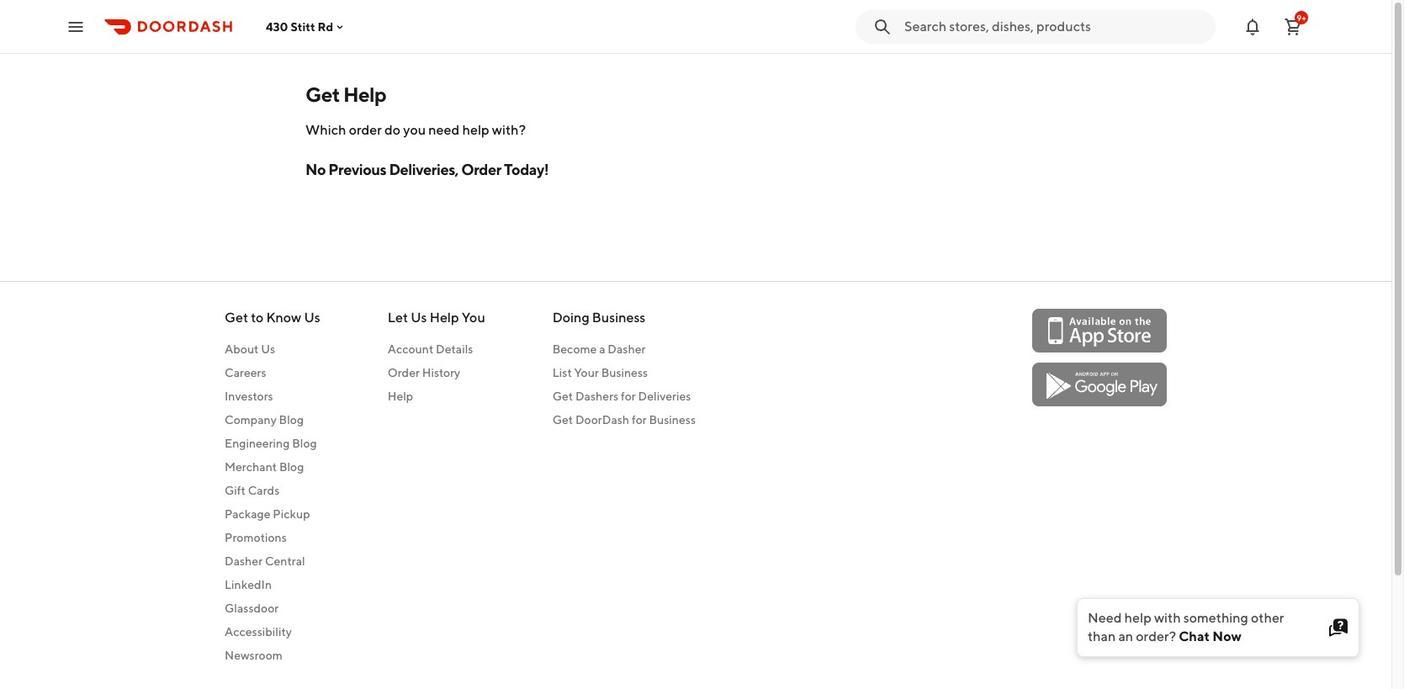 Task type: vqa. For each thing, say whether or not it's contained in the screenshot.
Blog
yes



Task type: locate. For each thing, give the bounding box(es) containing it.
chat
[[1179, 629, 1210, 645]]

us
[[304, 310, 320, 326], [411, 310, 427, 326], [261, 343, 275, 356]]

accessibility link
[[225, 624, 320, 641]]

merchant blog link
[[225, 459, 320, 476]]

2 horizontal spatial help
[[430, 310, 459, 326]]

business up the become a dasher link
[[592, 310, 646, 326]]

account details
[[388, 343, 473, 356]]

1 horizontal spatial order
[[461, 161, 501, 178]]

1 vertical spatial business
[[601, 366, 648, 380]]

promotions link
[[225, 530, 320, 546]]

become
[[553, 343, 597, 356]]

about
[[225, 343, 259, 356]]

0 horizontal spatial dasher
[[225, 555, 263, 568]]

help down order history
[[388, 390, 413, 403]]

get help
[[306, 82, 386, 106]]

stitt
[[291, 20, 315, 33]]

0 vertical spatial business
[[592, 310, 646, 326]]

a
[[599, 343, 606, 356]]

for
[[621, 390, 636, 403], [632, 413, 647, 427]]

company
[[225, 413, 277, 427]]

2 items, open order cart image
[[1284, 16, 1304, 37]]

package pickup
[[225, 508, 310, 521]]

blog for merchant blog
[[279, 461, 304, 474]]

0 vertical spatial help
[[462, 122, 490, 138]]

deliveries
[[638, 390, 691, 403]]

help inside need help with something other than an order?
[[1125, 610, 1152, 626]]

0 vertical spatial dasher
[[608, 343, 646, 356]]

blog for company blog
[[279, 413, 304, 427]]

us up careers link
[[261, 343, 275, 356]]

2 vertical spatial blog
[[279, 461, 304, 474]]

us for let us help you
[[411, 310, 427, 326]]

2 vertical spatial business
[[649, 413, 696, 427]]

us right let
[[411, 310, 427, 326]]

no
[[306, 161, 326, 178]]

help
[[462, 122, 490, 138], [1125, 610, 1152, 626]]

doing business
[[553, 310, 646, 326]]

company blog link
[[225, 412, 320, 429]]

linkedin
[[225, 578, 272, 592]]

details
[[436, 343, 473, 356]]

0 horizontal spatial us
[[261, 343, 275, 356]]

engineering
[[225, 437, 290, 451]]

business down the become a dasher link
[[601, 366, 648, 380]]

help up order
[[343, 82, 386, 106]]

order down account
[[388, 366, 420, 380]]

previous
[[328, 161, 387, 178]]

today!
[[504, 161, 549, 178]]

help link
[[388, 388, 485, 405]]

1 horizontal spatial help
[[388, 390, 413, 403]]

get for get help
[[306, 82, 340, 106]]

for down list your business link
[[621, 390, 636, 403]]

do
[[385, 122, 401, 138]]

1 vertical spatial blog
[[292, 437, 317, 451]]

investors
[[225, 390, 273, 403]]

dasher up list your business link
[[608, 343, 646, 356]]

business
[[592, 310, 646, 326], [601, 366, 648, 380], [649, 413, 696, 427]]

get to know us
[[225, 310, 320, 326]]

glassdoor link
[[225, 600, 320, 617]]

order
[[461, 161, 501, 178], [388, 366, 420, 380]]

company blog
[[225, 413, 304, 427]]

other
[[1252, 610, 1285, 626]]

newsroom
[[225, 649, 283, 663]]

help
[[343, 82, 386, 106], [430, 310, 459, 326], [388, 390, 413, 403]]

open menu image
[[66, 16, 86, 37]]

order history link
[[388, 365, 485, 381]]

get down list
[[553, 390, 573, 403]]

help right need
[[462, 122, 490, 138]]

linkedin link
[[225, 577, 320, 594]]

0 vertical spatial blog
[[279, 413, 304, 427]]

blog up 'engineering blog' link
[[279, 413, 304, 427]]

list your business
[[553, 366, 648, 380]]

merchant
[[225, 461, 277, 474]]

investors link
[[225, 388, 320, 405]]

account
[[388, 343, 434, 356]]

now
[[1213, 629, 1242, 645]]

for down get dashers for deliveries link
[[632, 413, 647, 427]]

deliveries,
[[389, 161, 459, 178]]

no previous deliveries, order today!
[[306, 161, 549, 178]]

with?
[[492, 122, 526, 138]]

0 vertical spatial for
[[621, 390, 636, 403]]

gift
[[225, 484, 246, 498]]

1 vertical spatial for
[[632, 413, 647, 427]]

engineering blog
[[225, 437, 317, 451]]

1 horizontal spatial help
[[1125, 610, 1152, 626]]

blog up merchant blog link
[[292, 437, 317, 451]]

get for get to know us
[[225, 310, 248, 326]]

get dashers for deliveries link
[[553, 388, 696, 405]]

dasher
[[608, 343, 646, 356], [225, 555, 263, 568]]

blog
[[279, 413, 304, 427], [292, 437, 317, 451], [279, 461, 304, 474]]

2 horizontal spatial us
[[411, 310, 427, 326]]

us right the know
[[304, 310, 320, 326]]

0 vertical spatial order
[[461, 161, 501, 178]]

430
[[266, 20, 288, 33]]

doing
[[553, 310, 590, 326]]

which
[[306, 122, 346, 138]]

get for get doordash for business
[[553, 413, 573, 427]]

0 horizontal spatial order
[[388, 366, 420, 380]]

your
[[574, 366, 599, 380]]

get doordash for business
[[553, 413, 696, 427]]

get
[[306, 82, 340, 106], [225, 310, 248, 326], [553, 390, 573, 403], [553, 413, 573, 427]]

help up an
[[1125, 610, 1152, 626]]

get left 'doordash'
[[553, 413, 573, 427]]

dasher up linkedin
[[225, 555, 263, 568]]

help left you at the top left of the page
[[430, 310, 459, 326]]

pickup
[[273, 508, 310, 521]]

get left the to on the top left of page
[[225, 310, 248, 326]]

0 horizontal spatial help
[[343, 82, 386, 106]]

get up which
[[306, 82, 340, 106]]

business down "deliveries"
[[649, 413, 696, 427]]

get dashers for deliveries
[[553, 390, 691, 403]]

to
[[251, 310, 264, 326]]

notification bell image
[[1243, 16, 1263, 37]]

1 vertical spatial help
[[1125, 610, 1152, 626]]

blog down 'engineering blog' link
[[279, 461, 304, 474]]

order left the today!
[[461, 161, 501, 178]]

0 horizontal spatial help
[[462, 122, 490, 138]]

doordash
[[576, 413, 630, 427]]



Task type: describe. For each thing, give the bounding box(es) containing it.
dasher central link
[[225, 553, 320, 570]]

0 vertical spatial help
[[343, 82, 386, 106]]

let us help you
[[388, 310, 485, 326]]

dashers
[[576, 390, 619, 403]]

dasher central
[[225, 555, 305, 568]]

let
[[388, 310, 408, 326]]

newsroom link
[[225, 647, 320, 664]]

for for doordash
[[632, 413, 647, 427]]

promotions
[[225, 531, 287, 545]]

need
[[1088, 610, 1122, 626]]

history
[[422, 366, 461, 380]]

get doordash for business link
[[553, 412, 696, 429]]

430 stitt rd
[[266, 20, 333, 33]]

1 vertical spatial help
[[430, 310, 459, 326]]

account details link
[[388, 341, 485, 358]]

package pickup link
[[225, 506, 320, 523]]

accessibility
[[225, 626, 292, 639]]

need
[[429, 122, 460, 138]]

about us link
[[225, 341, 320, 358]]

you
[[462, 310, 485, 326]]

for for dashers
[[621, 390, 636, 403]]

order
[[349, 122, 382, 138]]

careers
[[225, 366, 266, 380]]

something
[[1184, 610, 1249, 626]]

list
[[553, 366, 572, 380]]

need help with something other than an order?
[[1088, 610, 1285, 645]]

1 horizontal spatial us
[[304, 310, 320, 326]]

cards
[[248, 484, 280, 498]]

engineering blog link
[[225, 435, 320, 452]]

merchant blog
[[225, 461, 304, 474]]

know
[[266, 310, 302, 326]]

you
[[403, 122, 426, 138]]

gift cards
[[225, 484, 280, 498]]

1 horizontal spatial dasher
[[608, 343, 646, 356]]

become a dasher link
[[553, 341, 696, 358]]

1 vertical spatial order
[[388, 366, 420, 380]]

Store search: begin typing to search for stores available on DoorDash text field
[[905, 17, 1206, 36]]

2 vertical spatial help
[[388, 390, 413, 403]]

about us
[[225, 343, 275, 356]]

rd
[[318, 20, 333, 33]]

1 vertical spatial dasher
[[225, 555, 263, 568]]

blog for engineering blog
[[292, 437, 317, 451]]

an
[[1119, 629, 1134, 645]]

chat now
[[1179, 629, 1242, 645]]

gift cards link
[[225, 482, 320, 499]]

careers link
[[225, 365, 320, 381]]

430 stitt rd button
[[266, 20, 347, 33]]

order history
[[388, 366, 461, 380]]

9+
[[1297, 12, 1307, 22]]

than
[[1088, 629, 1116, 645]]

package
[[225, 508, 271, 521]]

which order do you need help with?
[[306, 122, 526, 138]]

central
[[265, 555, 305, 568]]

us for about us
[[261, 343, 275, 356]]

glassdoor
[[225, 602, 279, 615]]

list your business link
[[553, 365, 696, 381]]

get for get dashers for deliveries
[[553, 390, 573, 403]]

9+ button
[[1277, 10, 1310, 43]]

order?
[[1136, 629, 1177, 645]]

become a dasher
[[553, 343, 646, 356]]

with
[[1155, 610, 1181, 626]]



